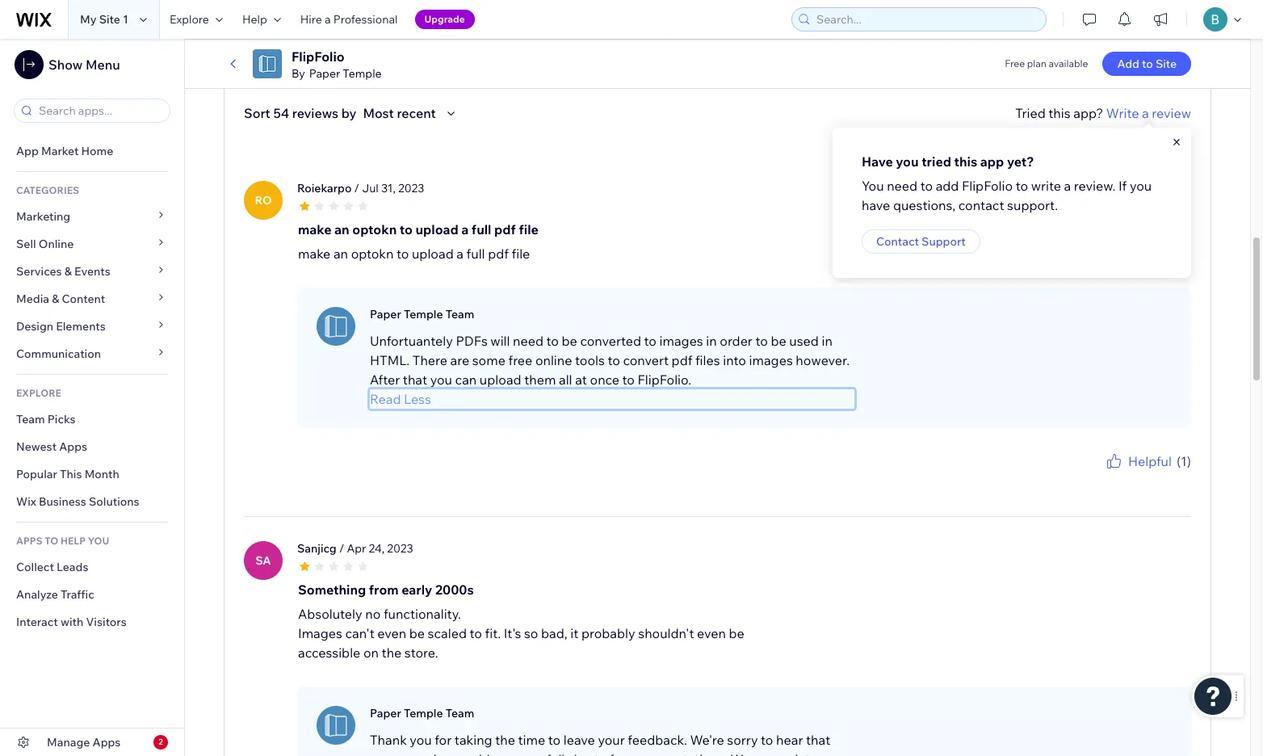 Task type: describe. For each thing, give the bounding box(es) containing it.
contact
[[877, 234, 919, 249]]

app inside have you tried this app yet? you need to add flipfolio to write a review. if you have questions, contact support.
[[981, 154, 1005, 170]]

you right if
[[1130, 178, 1152, 194]]

fell
[[547, 752, 565, 756]]

analyze traffic link
[[0, 581, 184, 608]]

business
[[39, 494, 86, 509]]

elements
[[56, 319, 106, 334]]

you for your
[[1094, 471, 1110, 483]]

apps for newest apps
[[59, 440, 87, 454]]

that inside unfortuantely pdfs will need to be converted to images in order to be used in html. there are some free online tools to convert pdf files into images however. after that you can upload them all at once to flipfolio. read less
[[403, 372, 427, 388]]

site inside button
[[1156, 57, 1177, 71]]

paper temple team for thank you for taking the time to leave your feedback. we're sorry to hear that your experience with our app fell short of your expectations. we appreciate you
[[370, 706, 475, 721]]

support.
[[1008, 197, 1059, 213]]

roiekarpo / jul 31, 2023
[[297, 181, 424, 196]]

apps to help you
[[16, 535, 109, 547]]

apps
[[16, 535, 42, 547]]

newest apps link
[[0, 433, 184, 461]]

most
[[363, 105, 394, 121]]

0 horizontal spatial 54
[[273, 105, 289, 121]]

31,
[[381, 181, 396, 196]]

team picks link
[[0, 406, 184, 433]]

interact with visitors
[[16, 615, 127, 629]]

from
[[369, 582, 399, 598]]

tools
[[575, 353, 605, 369]]

show
[[48, 57, 83, 73]]

roiekarpo
[[297, 181, 352, 196]]

0 horizontal spatial on
[[288, 24, 303, 40]]

services & events link
[[0, 258, 184, 285]]

all
[[559, 372, 573, 388]]

reviews)
[[325, 24, 375, 40]]

upload inside unfortuantely pdfs will need to be converted to images in order to be used in html. there are some free online tools to convert pdf files into images however. after that you can upload them all at once to flipfolio. read less
[[480, 372, 522, 388]]

sanjicg
[[297, 542, 337, 556]]

some
[[472, 353, 506, 369]]

19
[[1201, 32, 1212, 44]]

interact
[[16, 615, 58, 629]]

images
[[298, 626, 343, 642]]

1 horizontal spatial this
[[1049, 105, 1071, 121]]

apr
[[347, 542, 366, 556]]

make an optokn to upload a full pdf file make an optokn to upload a full pdf file
[[298, 222, 539, 262]]

(1)
[[1177, 454, 1192, 470]]

you
[[862, 178, 884, 194]]

that inside the thank you for taking the time to leave your feedback. we're sorry to hear that your experience with our app fell short of your expectations. we appreciate you
[[806, 732, 831, 748]]

unfortuantely pdfs will need to be converted to images in order to be used in html. there are some free online tools to convert pdf files into images however. after that you can upload them all at once to flipfolio. read less
[[370, 333, 850, 408]]

services & events
[[16, 264, 111, 279]]

app market home
[[16, 144, 113, 158]]

hire
[[300, 12, 322, 27]]

on inside the something from early 2000s absolutely no functionality. images can't even be scaled to fit. it's so bad, it probably shouldn't even be accessible on the store.
[[364, 645, 379, 661]]

sell online
[[16, 237, 74, 251]]

add
[[936, 178, 959, 194]]

1 vertical spatial full
[[467, 246, 485, 262]]

flipfolio inside the flipfolio by paper temple
[[292, 48, 345, 65]]

events
[[74, 264, 111, 279]]

sa
[[256, 554, 271, 568]]

marketing link
[[0, 203, 184, 230]]

analyze
[[16, 587, 58, 602]]

pdfs
[[456, 333, 488, 349]]

there
[[413, 353, 448, 369]]

plan
[[1028, 57, 1047, 69]]

write a review button
[[1107, 104, 1192, 123]]

upgrade
[[425, 13, 465, 25]]

0 vertical spatial file
[[519, 222, 539, 238]]

feedback.
[[628, 732, 688, 748]]

explore
[[170, 12, 209, 27]]

with inside the thank you for taking the time to leave your feedback. we're sorry to hear that your experience with our app fell short of your expectations. we appreciate you
[[469, 752, 495, 756]]

review.
[[1074, 178, 1116, 194]]

less
[[404, 391, 431, 408]]

them
[[525, 372, 556, 388]]

files
[[696, 353, 720, 369]]

manage
[[47, 735, 90, 750]]

will
[[491, 333, 510, 349]]

need inside have you tried this app yet? you need to add flipfolio to write a review. if you have questions, contact support.
[[887, 178, 918, 194]]

media & content link
[[0, 285, 184, 313]]

0 vertical spatial upload
[[416, 222, 459, 238]]

probably
[[582, 626, 636, 642]]

have you tried this app yet? you need to add flipfolio to write a review. if you have questions, contact support.
[[862, 154, 1152, 213]]

menu
[[86, 57, 120, 73]]

helpful
[[1129, 454, 1172, 470]]

be up online
[[562, 333, 578, 349]]

paper inside the flipfolio by paper temple
[[309, 66, 340, 81]]

free
[[1005, 57, 1025, 69]]

paper for thank you for taking the time to leave your feedback. we're sorry to hear that your experience with our app fell short of your expectations. we appreciate you
[[370, 706, 401, 721]]

a inside have you tried this app yet? you need to add flipfolio to write a review. if you have questions, contact support.
[[1065, 178, 1072, 194]]

paper temple image for unfortuantely pdfs will need to be converted to images in order to be used in html. there are some free online tools to convert pdf files into images however. after that you can upload them all at once to flipfolio.
[[317, 307, 356, 346]]

categories
[[16, 184, 79, 196]]

show menu button
[[15, 50, 120, 79]]

scaled
[[428, 626, 467, 642]]

team for unfortuantely pdfs will need to be converted to images in order to be used in html. there are some free online tools to convert pdf files into images however. after that you can upload them all at once to flipfolio.
[[446, 307, 475, 322]]

app
[[16, 144, 39, 158]]

after
[[370, 372, 400, 388]]

order
[[720, 333, 753, 349]]

online
[[39, 237, 74, 251]]

1 vertical spatial an
[[334, 246, 348, 262]]

so
[[524, 626, 539, 642]]

popular
[[16, 467, 57, 482]]

for for taking
[[435, 732, 452, 748]]

you
[[88, 535, 109, 547]]

analyze traffic
[[16, 587, 94, 602]]

be right shouldn't
[[729, 626, 745, 642]]

1 vertical spatial upload
[[412, 246, 454, 262]]

1 vertical spatial images
[[749, 353, 793, 369]]

the inside the thank you for taking the time to leave your feedback. we're sorry to hear that your experience with our app fell short of your expectations. we appreciate you
[[495, 732, 515, 748]]

support
[[922, 234, 966, 249]]

to inside button
[[1143, 57, 1154, 71]]

2023 for unfortuantely pdfs will need to be converted to images in order to be used in html. there are some free online tools to convert pdf files into images however. after that you can upload them all at once to flipfolio.
[[398, 181, 424, 196]]

1 vertical spatial pdf
[[488, 246, 509, 262]]

upgrade button
[[415, 10, 475, 29]]

0 vertical spatial pdf
[[495, 222, 516, 238]]

early
[[402, 582, 433, 598]]

at
[[575, 372, 587, 388]]

your up of
[[598, 732, 625, 748]]

by
[[342, 105, 357, 121]]



Task type: vqa. For each thing, say whether or not it's contained in the screenshot.
the media & content link
yes



Task type: locate. For each thing, give the bounding box(es) containing it.
content
[[62, 292, 105, 306]]

1 vertical spatial app
[[521, 752, 544, 756]]

with down the taking at the bottom of the page
[[469, 752, 495, 756]]

your left "experience"
[[370, 752, 397, 756]]

0 vertical spatial this
[[1049, 105, 1071, 121]]

& left events
[[64, 264, 72, 279]]

1 vertical spatial thank
[[370, 732, 407, 748]]

apps for manage apps
[[93, 735, 121, 750]]

2023 right 31,
[[398, 181, 424, 196]]

the up our at the bottom left of the page
[[495, 732, 515, 748]]

sidebar element
[[0, 39, 185, 756]]

for inside the thank you for taking the time to leave your feedback. we're sorry to hear that your experience with our app fell short of your expectations. we appreciate you
[[435, 732, 452, 748]]

0 vertical spatial full
[[472, 222, 492, 238]]

full
[[472, 222, 492, 238], [467, 246, 485, 262]]

thank for thank you for your feedback
[[1064, 471, 1091, 483]]

thank you for your feedback
[[1064, 471, 1192, 483]]

tried
[[1016, 105, 1046, 121]]

0 vertical spatial 54
[[306, 24, 322, 40]]

apps right the 'manage'
[[93, 735, 121, 750]]

with down 'traffic'
[[61, 615, 83, 629]]

traffic
[[61, 587, 94, 602]]

thank
[[1064, 471, 1091, 483], [370, 732, 407, 748]]

apps up this
[[59, 440, 87, 454]]

54 left reviews)
[[306, 24, 322, 40]]

2 vertical spatial paper
[[370, 706, 401, 721]]

on down can't
[[364, 645, 379, 661]]

0 horizontal spatial need
[[513, 333, 544, 349]]

1 horizontal spatial the
[[495, 732, 515, 748]]

2 in from the left
[[822, 333, 833, 349]]

it
[[571, 626, 579, 642]]

1 horizontal spatial on
[[364, 645, 379, 661]]

team for thank you for taking the time to leave your feedback. we're sorry to hear that your experience with our app fell short of your expectations. we appreciate you
[[446, 706, 475, 721]]

2 make from the top
[[298, 246, 331, 262]]

design elements
[[16, 319, 106, 334]]

this left app?
[[1049, 105, 1071, 121]]

feedback
[[1150, 471, 1192, 483]]

team up the taking at the bottom of the page
[[446, 706, 475, 721]]

hear
[[777, 732, 803, 748]]

you inside the thank you for taking the time to leave your feedback. we're sorry to hear that your experience with our app fell short of your expectations. we appreciate you
[[410, 732, 432, 748]]

wix business solutions link
[[0, 488, 184, 515]]

services
[[16, 264, 62, 279]]

1 vertical spatial 54
[[273, 105, 289, 121]]

0 vertical spatial make
[[298, 222, 332, 238]]

free
[[509, 353, 533, 369]]

help
[[61, 535, 86, 547]]

manage apps
[[47, 735, 121, 750]]

need
[[887, 178, 918, 194], [513, 333, 544, 349]]

wix
[[16, 494, 36, 509]]

0 vertical spatial site
[[99, 12, 120, 27]]

0 horizontal spatial flipfolio
[[292, 48, 345, 65]]

site left 1
[[99, 12, 120, 27]]

this inside have you tried this app yet? you need to add flipfolio to write a review. if you have questions, contact support.
[[955, 154, 978, 170]]

paper temple image
[[317, 307, 356, 346], [317, 706, 356, 745]]

reviews
[[292, 105, 339, 121]]

if
[[1119, 178, 1127, 194]]

team inside sidebar element
[[16, 412, 45, 427]]

1 in from the left
[[706, 333, 717, 349]]

images right into
[[749, 353, 793, 369]]

sanjicg / apr 24, 2023
[[297, 542, 413, 556]]

images up files at the top right of page
[[660, 333, 704, 349]]

1 vertical spatial 2023
[[387, 542, 413, 556]]

0 vertical spatial app
[[981, 154, 1005, 170]]

need inside unfortuantely pdfs will need to be converted to images in order to be used in html. there are some free online tools to convert pdf files into images however. after that you can upload them all at once to flipfolio. read less
[[513, 333, 544, 349]]

1 vertical spatial that
[[806, 732, 831, 748]]

design elements link
[[0, 313, 184, 340]]

1 horizontal spatial /
[[354, 181, 360, 196]]

interact with visitors link
[[0, 608, 184, 636]]

& for events
[[64, 264, 72, 279]]

team up pdfs
[[446, 307, 475, 322]]

bad,
[[541, 626, 568, 642]]

even down the "no"
[[378, 626, 407, 642]]

1 vertical spatial paper temple team
[[370, 706, 475, 721]]

to inside the something from early 2000s absolutely no functionality. images can't even be scaled to fit. it's so bad, it probably shouldn't even be accessible on the store.
[[470, 626, 482, 642]]

it's
[[504, 626, 521, 642]]

fit.
[[485, 626, 501, 642]]

1 vertical spatial &
[[52, 292, 59, 306]]

you left tried
[[896, 154, 919, 170]]

0 horizontal spatial this
[[955, 154, 978, 170]]

home
[[81, 144, 113, 158]]

with
[[61, 615, 83, 629], [469, 752, 495, 756]]

can
[[455, 372, 477, 388]]

the inside the something from early 2000s absolutely no functionality. images can't even be scaled to fit. it's so bad, it probably shouldn't even be accessible on the store.
[[382, 645, 402, 661]]

app left yet?
[[981, 154, 1005, 170]]

0 vertical spatial temple
[[343, 66, 382, 81]]

1 vertical spatial need
[[513, 333, 544, 349]]

2023 for thank you for taking the time to leave your feedback. we're sorry to hear that your experience with our app fell short of your expectations. we appreciate you
[[387, 542, 413, 556]]

0 vertical spatial 2023
[[398, 181, 424, 196]]

you left feedback at the bottom right of the page
[[1094, 471, 1110, 483]]

0 vertical spatial &
[[64, 264, 72, 279]]

communication link
[[0, 340, 184, 368]]

paper temple image left unfortuantely
[[317, 307, 356, 346]]

you inside unfortuantely pdfs will need to be converted to images in order to be used in html. there are some free online tools to convert pdf files into images however. after that you can upload them all at once to flipfolio. read less
[[430, 372, 452, 388]]

can't
[[345, 626, 375, 642]]

&
[[64, 264, 72, 279], [52, 292, 59, 306]]

1 vertical spatial with
[[469, 752, 495, 756]]

paper temple image for thank you for taking the time to leave your feedback. we're sorry to hear that your experience with our app fell short of your expectations. we appreciate you
[[317, 706, 356, 745]]

0 horizontal spatial apps
[[59, 440, 87, 454]]

1 vertical spatial the
[[495, 732, 515, 748]]

/ left apr
[[339, 542, 344, 556]]

1 horizontal spatial apps
[[93, 735, 121, 750]]

0 vertical spatial thank
[[1064, 471, 1091, 483]]

1 vertical spatial for
[[435, 732, 452, 748]]

jul
[[362, 181, 379, 196]]

/ for unfortuantely pdfs will need to be converted to images in order to be used in html. there are some free online tools to convert pdf files into images however. after that you can upload them all at once to flipfolio.
[[354, 181, 360, 196]]

1 horizontal spatial site
[[1156, 57, 1177, 71]]

0 horizontal spatial the
[[382, 645, 402, 661]]

thank inside the thank you for taking the time to leave your feedback. we're sorry to hear that your experience with our app fell short of your expectations. we appreciate you
[[370, 732, 407, 748]]

1 horizontal spatial thank
[[1064, 471, 1091, 483]]

flipfolio up by
[[292, 48, 345, 65]]

my
[[80, 12, 97, 27]]

1 horizontal spatial &
[[64, 264, 72, 279]]

0 vertical spatial images
[[660, 333, 704, 349]]

shouldn't
[[639, 626, 694, 642]]

1 horizontal spatial with
[[469, 752, 495, 756]]

0 vertical spatial paper temple image
[[317, 307, 356, 346]]

you for taking
[[410, 732, 432, 748]]

Search... field
[[812, 8, 1042, 31]]

2023 right 24,
[[387, 542, 413, 556]]

1 vertical spatial file
[[512, 246, 530, 262]]

1 horizontal spatial that
[[806, 732, 831, 748]]

experience
[[400, 752, 466, 756]]

1 vertical spatial apps
[[93, 735, 121, 750]]

add to site
[[1118, 57, 1177, 71]]

recent
[[397, 105, 436, 121]]

sell online link
[[0, 230, 184, 258]]

1 horizontal spatial app
[[981, 154, 1005, 170]]

temple up unfortuantely
[[404, 307, 443, 322]]

apps inside newest apps link
[[59, 440, 87, 454]]

paper for unfortuantely pdfs will need to be converted to images in order to be used in html. there are some free online tools to convert pdf files into images however. after that you can upload them all at once to flipfolio.
[[370, 307, 401, 322]]

0 vertical spatial an
[[335, 222, 350, 238]]

1 vertical spatial /
[[339, 542, 344, 556]]

marketing
[[16, 209, 70, 224]]

flipfolio up contact
[[962, 178, 1013, 194]]

2 vertical spatial team
[[446, 706, 475, 721]]

2 even from the left
[[697, 626, 726, 642]]

hire a professional link
[[291, 0, 408, 39]]

popular this month link
[[0, 461, 184, 488]]

your right of
[[617, 752, 644, 756]]

be up the store.
[[409, 626, 425, 642]]

paper temple team up "experience"
[[370, 706, 475, 721]]

0 vertical spatial /
[[354, 181, 360, 196]]

1 vertical spatial flipfolio
[[962, 178, 1013, 194]]

0 vertical spatial flipfolio
[[292, 48, 345, 65]]

flipfolio logo image
[[253, 49, 282, 78]]

1 vertical spatial this
[[955, 154, 978, 170]]

with inside sidebar element
[[61, 615, 83, 629]]

my site 1
[[80, 12, 128, 27]]

2 vertical spatial pdf
[[672, 353, 693, 369]]

you for this
[[896, 154, 919, 170]]

unfortuantely
[[370, 333, 453, 349]]

on right "(based"
[[288, 24, 303, 40]]

1 horizontal spatial images
[[749, 353, 793, 369]]

Search apps... field
[[34, 99, 165, 122]]

team picks
[[16, 412, 76, 427]]

& for content
[[52, 292, 59, 306]]

1 vertical spatial team
[[16, 412, 45, 427]]

0 horizontal spatial thank
[[370, 732, 407, 748]]

0 horizontal spatial images
[[660, 333, 704, 349]]

0 vertical spatial the
[[382, 645, 402, 661]]

temple
[[343, 66, 382, 81], [404, 307, 443, 322], [404, 706, 443, 721]]

used
[[790, 333, 819, 349]]

show menu
[[48, 57, 120, 73]]

in
[[706, 333, 717, 349], [822, 333, 833, 349]]

to
[[45, 535, 58, 547]]

this
[[60, 467, 82, 482]]

0 vertical spatial paper temple team
[[370, 307, 475, 322]]

& right the "media"
[[52, 292, 59, 306]]

0 horizontal spatial in
[[706, 333, 717, 349]]

html.
[[370, 353, 410, 369]]

store.
[[405, 645, 438, 661]]

help
[[242, 12, 267, 27]]

1 vertical spatial site
[[1156, 57, 1177, 71]]

by
[[292, 66, 305, 81]]

sort 54 reviews by
[[244, 105, 357, 121]]

1 horizontal spatial flipfolio
[[962, 178, 1013, 194]]

explore
[[16, 387, 61, 399]]

0 horizontal spatial that
[[403, 372, 427, 388]]

0 vertical spatial need
[[887, 178, 918, 194]]

in up the however.
[[822, 333, 833, 349]]

need right you
[[887, 178, 918, 194]]

2
[[159, 737, 163, 747]]

for left feedback at the bottom right of the page
[[1112, 471, 1125, 483]]

1 vertical spatial temple
[[404, 307, 443, 322]]

read
[[370, 391, 401, 408]]

functionality.
[[384, 606, 461, 622]]

yet?
[[1007, 154, 1035, 170]]

thank left helpful button
[[1064, 471, 1091, 483]]

1 even from the left
[[378, 626, 407, 642]]

in up files at the top right of page
[[706, 333, 717, 349]]

you up "experience"
[[410, 732, 432, 748]]

temple for thank you for taking the time to leave your feedback. we're sorry to hear that your experience with our app fell short of your expectations. we appreciate you
[[404, 706, 443, 721]]

1 vertical spatial paper temple image
[[317, 706, 356, 745]]

that right hear
[[806, 732, 831, 748]]

app inside the thank you for taking the time to leave your feedback. we're sorry to hear that your experience with our app fell short of your expectations. we appreciate you
[[521, 752, 544, 756]]

1 paper temple image from the top
[[317, 307, 356, 346]]

/ for thank you for taking the time to leave your feedback. we're sorry to hear that your experience with our app fell short of your expectations. we appreciate you
[[339, 542, 344, 556]]

0 horizontal spatial for
[[435, 732, 452, 748]]

flipfolio
[[292, 48, 345, 65], [962, 178, 1013, 194]]

paper temple image down accessible
[[317, 706, 356, 745]]

0 horizontal spatial app
[[521, 752, 544, 756]]

time
[[518, 732, 546, 748]]

pdf inside unfortuantely pdfs will need to be converted to images in order to be used in html. there are some free online tools to convert pdf files into images however. after that you can upload them all at once to flipfolio. read less
[[672, 353, 693, 369]]

1 vertical spatial paper
[[370, 307, 401, 322]]

2 vertical spatial temple
[[404, 706, 443, 721]]

0 vertical spatial for
[[1112, 471, 1125, 483]]

2 vertical spatial upload
[[480, 372, 522, 388]]

app
[[981, 154, 1005, 170], [521, 752, 544, 756]]

(based on 54 reviews)
[[243, 24, 375, 40]]

for for your
[[1112, 471, 1125, 483]]

your down helpful
[[1127, 471, 1147, 483]]

temple for unfortuantely pdfs will need to be converted to images in order to be used in html. there are some free online tools to convert pdf files into images however. after that you can upload them all at once to flipfolio.
[[404, 307, 443, 322]]

1 paper temple team from the top
[[370, 307, 475, 322]]

1 horizontal spatial even
[[697, 626, 726, 642]]

1 vertical spatial optokn
[[351, 246, 394, 262]]

that up less
[[403, 372, 427, 388]]

0 vertical spatial optokn
[[352, 222, 397, 238]]

paper temple team
[[370, 307, 475, 322], [370, 706, 475, 721]]

0 horizontal spatial /
[[339, 542, 344, 556]]

convert
[[623, 353, 669, 369]]

you down there
[[430, 372, 452, 388]]

1 horizontal spatial 54
[[306, 24, 322, 40]]

0 vertical spatial paper
[[309, 66, 340, 81]]

team
[[446, 307, 475, 322], [16, 412, 45, 427], [446, 706, 475, 721]]

file
[[519, 222, 539, 238], [512, 246, 530, 262]]

be left used
[[771, 333, 787, 349]]

the left the store.
[[382, 645, 402, 661]]

thank up "experience"
[[370, 732, 407, 748]]

paper right by
[[309, 66, 340, 81]]

0 horizontal spatial even
[[378, 626, 407, 642]]

1 horizontal spatial in
[[822, 333, 833, 349]]

however.
[[796, 353, 850, 369]]

paper up unfortuantely
[[370, 307, 401, 322]]

temple up by
[[343, 66, 382, 81]]

2 paper temple image from the top
[[317, 706, 356, 745]]

1 vertical spatial on
[[364, 645, 379, 661]]

short
[[568, 752, 599, 756]]

once
[[590, 372, 620, 388]]

1 horizontal spatial need
[[887, 178, 918, 194]]

converted
[[580, 333, 641, 349]]

even right shouldn't
[[697, 626, 726, 642]]

paper up "experience"
[[370, 706, 401, 721]]

temple inside the flipfolio by paper temple
[[343, 66, 382, 81]]

optokn
[[352, 222, 397, 238], [351, 246, 394, 262]]

0 vertical spatial apps
[[59, 440, 87, 454]]

/ left jul
[[354, 181, 360, 196]]

1 vertical spatial make
[[298, 246, 331, 262]]

app?
[[1074, 105, 1104, 121]]

for up "experience"
[[435, 732, 452, 748]]

site right add
[[1156, 57, 1177, 71]]

0 vertical spatial team
[[446, 307, 475, 322]]

thank for thank you for taking the time to leave your feedback. we're sorry to hear that your experience with our app fell short of your expectations. we appreciate you
[[370, 732, 407, 748]]

of
[[602, 752, 614, 756]]

collect
[[16, 560, 54, 574]]

have
[[862, 154, 893, 170]]

0 vertical spatial on
[[288, 24, 303, 40]]

picks
[[47, 412, 76, 427]]

tried
[[922, 154, 952, 170]]

54 right sort
[[273, 105, 289, 121]]

team down explore
[[16, 412, 45, 427]]

something from early 2000s absolutely no functionality. images can't even be scaled to fit. it's so bad, it probably shouldn't even be accessible on the store.
[[298, 582, 745, 661]]

upload
[[416, 222, 459, 238], [412, 246, 454, 262], [480, 372, 522, 388]]

app down time
[[521, 752, 544, 756]]

paper temple team for unfortuantely pdfs will need to be converted to images in order to be used in html. there are some free online tools to convert pdf files into images however. after that you can upload them all at once to flipfolio.
[[370, 307, 475, 322]]

paper temple team up unfortuantely
[[370, 307, 475, 322]]

24,
[[369, 542, 385, 556]]

0 vertical spatial that
[[403, 372, 427, 388]]

this right tried
[[955, 154, 978, 170]]

1 horizontal spatial for
[[1112, 471, 1125, 483]]

1 make from the top
[[298, 222, 332, 238]]

flipfolio inside have you tried this app yet? you need to add flipfolio to write a review. if you have questions, contact support.
[[962, 178, 1013, 194]]

0 horizontal spatial with
[[61, 615, 83, 629]]

temple up "experience"
[[404, 706, 443, 721]]

0 vertical spatial with
[[61, 615, 83, 629]]

2 paper temple team from the top
[[370, 706, 475, 721]]

0 horizontal spatial &
[[52, 292, 59, 306]]

need up free
[[513, 333, 544, 349]]

0 horizontal spatial site
[[99, 12, 120, 27]]

contact
[[959, 197, 1005, 213]]



